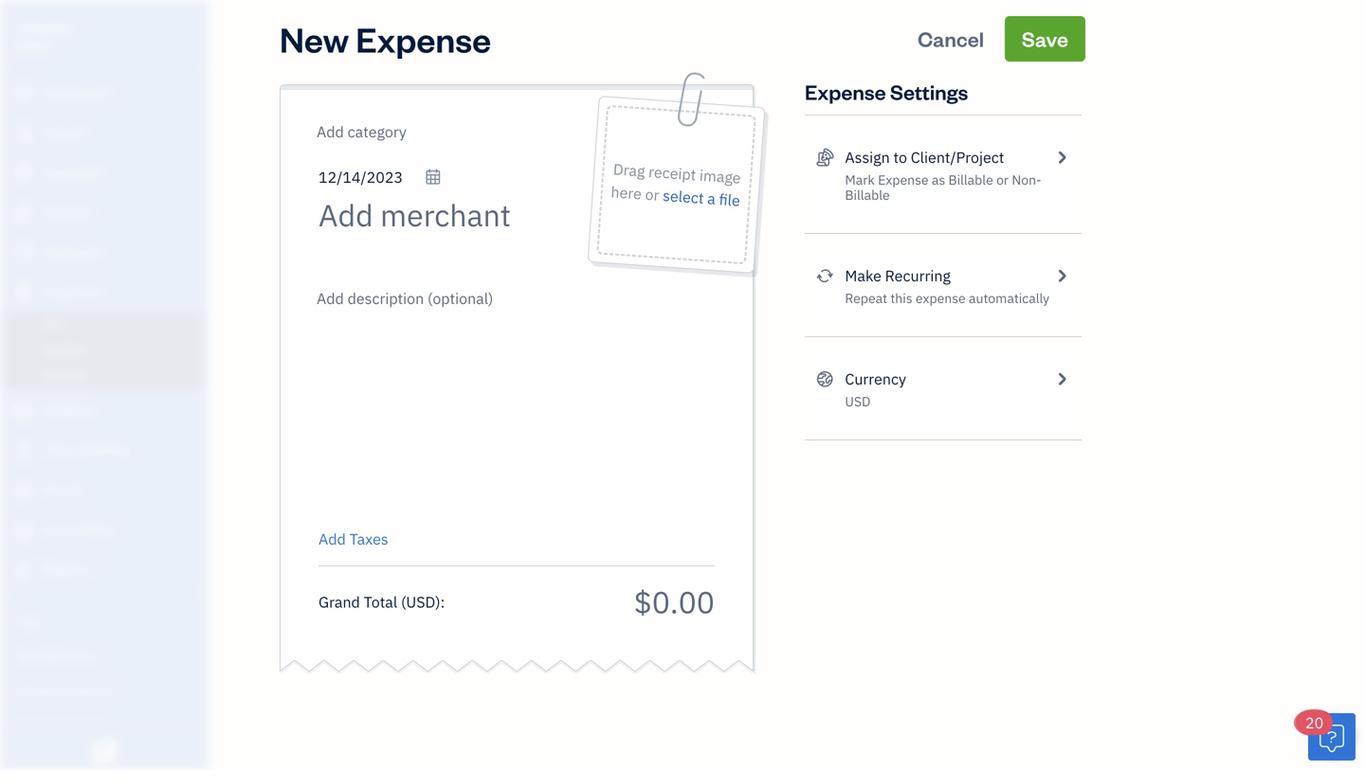 Task type: vqa. For each thing, say whether or not it's contained in the screenshot.
New Project
no



Task type: describe. For each thing, give the bounding box(es) containing it.
team members
[[14, 648, 97, 664]]

items and services link
[[5, 675, 203, 708]]

freshbooks image
[[89, 741, 119, 763]]

bank connections
[[14, 718, 111, 734]]

payment image
[[12, 244, 35, 263]]

to
[[894, 147, 907, 167]]

and
[[46, 683, 66, 699]]

total
[[364, 593, 398, 613]]

drag
[[613, 159, 646, 181]]

mark
[[845, 171, 875, 189]]

cancel button
[[901, 16, 1001, 62]]

refresh image
[[816, 265, 834, 287]]

Date in MM/DD/YYYY format text field
[[319, 167, 442, 187]]

receipt
[[648, 162, 697, 185]]

expense for mark expense as billable or non- billable
[[878, 171, 929, 189]]

select a file button
[[662, 184, 741, 212]]

currencyandlanguage image
[[816, 368, 834, 391]]

timer image
[[12, 442, 35, 461]]

recurring
[[885, 266, 951, 286]]

invoice image
[[12, 204, 35, 223]]

expense image
[[12, 284, 35, 302]]

1 vertical spatial usd
[[406, 593, 435, 613]]

0 horizontal spatial billable
[[845, 186, 890, 204]]

0 vertical spatial usd
[[845, 393, 871, 411]]

cancel
[[918, 25, 984, 52]]

add taxes button
[[319, 528, 388, 551]]

20
[[1306, 714, 1324, 733]]

mark expense as billable or non- billable
[[845, 171, 1042, 204]]

new expense
[[280, 16, 491, 61]]

1 vertical spatial expense
[[805, 78, 886, 105]]

(
[[401, 593, 406, 613]]

grand total ( usd ):
[[319, 593, 445, 613]]

grand
[[319, 593, 360, 613]]

assign
[[845, 147, 890, 167]]

settings
[[890, 78, 968, 105]]

items
[[14, 683, 44, 699]]

add taxes
[[319, 530, 388, 550]]

this
[[891, 290, 913, 307]]

services
[[68, 683, 114, 699]]

Merchant text field
[[319, 196, 578, 234]]

team
[[14, 648, 44, 664]]

new
[[280, 16, 349, 61]]

non-
[[1012, 171, 1042, 189]]



Task type: locate. For each thing, give the bounding box(es) containing it.
usd right total
[[406, 593, 435, 613]]

expense for new expense
[[356, 16, 491, 61]]

or right here
[[645, 184, 660, 205]]

usd
[[845, 393, 871, 411], [406, 593, 435, 613]]

connections
[[44, 718, 111, 734]]

main element
[[0, 0, 256, 771]]

image
[[699, 165, 742, 188]]

or inside mark expense as billable or non- billable
[[997, 171, 1009, 189]]

or for mark expense as billable or non- billable
[[997, 171, 1009, 189]]

billable
[[949, 171, 994, 189], [845, 186, 890, 204]]

Description text field
[[309, 287, 705, 515]]

2 vertical spatial chevronright image
[[1053, 368, 1071, 391]]

2 chevronright image from the top
[[1053, 265, 1071, 287]]

expense
[[356, 16, 491, 61], [805, 78, 886, 105], [878, 171, 929, 189]]

bank
[[14, 718, 42, 734]]

0 vertical spatial chevronright image
[[1053, 146, 1071, 169]]

bank connections link
[[5, 710, 203, 743]]

repeat this expense automatically
[[845, 290, 1050, 307]]

or left non-
[[997, 171, 1009, 189]]

or inside drag receipt image here or
[[645, 184, 660, 205]]

3 chevronright image from the top
[[1053, 368, 1071, 391]]

members
[[47, 648, 97, 664]]

report image
[[12, 561, 35, 580]]

a
[[707, 189, 716, 209]]

or for drag receipt image here or
[[645, 184, 660, 205]]

company owner
[[15, 18, 74, 53]]

make
[[845, 266, 882, 286]]

1 horizontal spatial or
[[997, 171, 1009, 189]]

automatically
[[969, 290, 1050, 307]]

dashboard image
[[12, 84, 35, 103]]

select
[[662, 185, 705, 208]]

select a file
[[662, 185, 741, 211]]

billable down assign in the right top of the page
[[845, 186, 890, 204]]

drag receipt image here or
[[610, 159, 742, 205]]

here
[[610, 182, 642, 204]]

1 horizontal spatial billable
[[949, 171, 994, 189]]

make recurring
[[845, 266, 951, 286]]

expense inside mark expense as billable or non- billable
[[878, 171, 929, 189]]

as
[[932, 171, 946, 189]]

client image
[[12, 124, 35, 143]]

expense
[[916, 290, 966, 307]]

taxes
[[350, 530, 388, 550]]

1 vertical spatial chevronright image
[[1053, 265, 1071, 287]]

expense settings
[[805, 78, 968, 105]]

chart image
[[12, 522, 35, 541]]

company
[[15, 18, 74, 36]]

or
[[997, 171, 1009, 189], [645, 184, 660, 205]]

chevronright image
[[1053, 146, 1071, 169], [1053, 265, 1071, 287], [1053, 368, 1071, 391]]

20 button
[[1296, 711, 1356, 761]]

money image
[[12, 482, 35, 501]]

file
[[718, 189, 741, 211]]

1 chevronright image from the top
[[1053, 146, 1071, 169]]

0 vertical spatial expense
[[356, 16, 491, 61]]

Amount (USD) text field
[[633, 583, 715, 623]]

team members link
[[5, 640, 203, 673]]

resource center badge image
[[1309, 714, 1356, 761]]

2 vertical spatial expense
[[878, 171, 929, 189]]

Category text field
[[317, 120, 479, 143]]

apps link
[[5, 605, 203, 638]]

usd down currency
[[845, 393, 871, 411]]

client/project
[[911, 147, 1005, 167]]

save
[[1022, 25, 1069, 52]]

chevronright image for to
[[1053, 146, 1071, 169]]

currency
[[845, 369, 907, 389]]

apps
[[14, 613, 42, 629]]

repeat
[[845, 290, 888, 307]]

assign to client/project
[[845, 147, 1005, 167]]

0 horizontal spatial or
[[645, 184, 660, 205]]

project image
[[12, 402, 35, 421]]

chevronright image for recurring
[[1053, 265, 1071, 287]]

expensesrebilling image
[[816, 146, 834, 169]]

billable down 'client/project'
[[949, 171, 994, 189]]

owner
[[15, 37, 53, 53]]

estimate image
[[12, 164, 35, 183]]

0 horizontal spatial usd
[[406, 593, 435, 613]]

save button
[[1005, 16, 1086, 62]]

add
[[319, 530, 346, 550]]

1 horizontal spatial usd
[[845, 393, 871, 411]]

):
[[435, 593, 445, 613]]

items and services
[[14, 683, 114, 699]]



